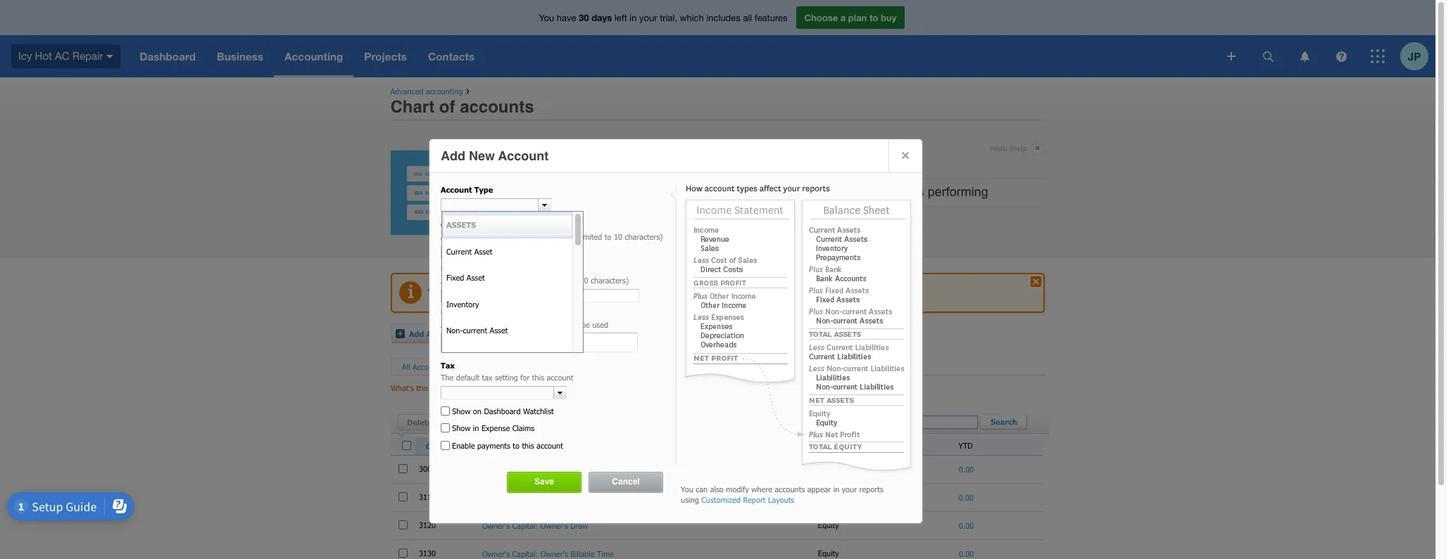 Task type: describe. For each thing, give the bounding box(es) containing it.
used
[[592, 320, 609, 329]]

account inside add account "link"
[[427, 329, 458, 338]]

in inside you have 30 days left in your trial, which includes all features
[[630, 13, 637, 23]]

each
[[681, 185, 708, 199]]

a for a description of how this account should be used
[[441, 320, 446, 329]]

setting
[[495, 374, 518, 383]]

buy
[[881, 12, 897, 23]]

tax the default tax setting for this account
[[441, 361, 574, 383]]

center
[[851, 287, 878, 298]]

name for name
[[489, 442, 509, 451]]

using inside you can also modify where accounts appear in your reports using
[[681, 496, 699, 505]]

to right "name" link
[[513, 441, 520, 450]]

jp button
[[1401, 35, 1436, 77]]

owner's capital: owner's billable time link
[[482, 550, 614, 559]]

current
[[447, 247, 472, 256]]

code for code a unique code/number for this account (limited to 10 characters)
[[441, 220, 460, 229]]

chart for the
[[730, 214, 758, 228]]

accounting
[[426, 87, 463, 96]]

rate
[[560, 418, 578, 427]]

of inside description a description of how this account should be used
[[488, 320, 494, 329]]

tax inside the tax the default tax setting for this account
[[441, 361, 455, 370]]

accounts up the business
[[860, 156, 911, 170]]

what's this? link
[[391, 384, 447, 403]]

transaction
[[634, 156, 696, 170]]

account inside the tax the default tax setting for this account
[[547, 374, 574, 383]]

0.00 link for billable
[[959, 550, 974, 559]]

out
[[769, 287, 782, 298]]

to inside name a short title for this account (limited to 150 characters)
[[567, 276, 573, 286]]

cancel
[[612, 477, 640, 487]]

learn
[[535, 214, 567, 228]]

bank
[[506, 329, 526, 338]]

this for of
[[513, 320, 525, 329]]

features
[[755, 13, 788, 23]]

draw
[[571, 522, 588, 531]]

archive for the top archive link
[[726, 362, 751, 372]]

2 vertical spatial asset
[[490, 326, 508, 336]]

investment
[[571, 493, 609, 503]]

billable
[[571, 550, 595, 559]]

this down claims
[[522, 441, 534, 450]]

0.00 for investment
[[959, 493, 974, 503]]

in left expense
[[473, 424, 479, 433]]

every
[[600, 156, 631, 170]]

owner's capital
[[482, 465, 536, 474]]

financial
[[535, 185, 586, 199]]

Show in Expense Claims checkbox
[[441, 424, 450, 433]]

type link
[[825, 442, 841, 451]]

2 horizontal spatial how
[[807, 185, 830, 199]]

hide help
[[990, 144, 1028, 153]]

add for add bank account
[[489, 329, 504, 338]]

owner's left draw at the left bottom of the page
[[541, 522, 568, 531]]

short
[[448, 276, 465, 286]]

accounts.
[[612, 287, 651, 298]]

save
[[535, 477, 554, 487]]

your inside you can also modify where accounts appear in your reports using
[[842, 485, 857, 494]]

business
[[862, 185, 912, 199]]

equity for billable
[[818, 549, 842, 559]]

time
[[597, 550, 614, 559]]

svg image inside icy hot ac repair popup button
[[107, 55, 114, 58]]

also
[[710, 485, 724, 494]]

1 vertical spatial tax
[[544, 418, 558, 427]]

this?
[[416, 384, 432, 393]]

print pdf
[[592, 329, 628, 338]]

export link
[[702, 324, 754, 343]]

cancel button
[[590, 473, 663, 493]]

navigation inside the jp banner
[[129, 35, 1218, 77]]

is
[[915, 185, 925, 199]]

jp banner
[[0, 0, 1436, 77]]

reports inside you can also modify where accounts appear in your reports using
[[860, 485, 884, 494]]

import link
[[641, 324, 695, 343]]

1 vertical spatial you
[[654, 287, 669, 298]]

0 horizontal spatial our
[[770, 156, 788, 170]]

help inside 'link'
[[1010, 144, 1028, 153]]

claims
[[513, 424, 535, 433]]

fixed
[[447, 273, 464, 283]]

1 0.00 link from the top
[[959, 465, 974, 474]]

1 horizontal spatial chart
[[811, 156, 842, 170]]

you can also modify where accounts appear in your reports using
[[681, 485, 884, 505]]

chart inside advanced accounting › chart of accounts
[[391, 97, 435, 117]]

0.00 for draw
[[959, 522, 974, 531]]

account down change tax rate link
[[537, 441, 563, 450]]

archive for the bottommost archive link
[[458, 418, 487, 427]]

can inside you can also modify where accounts appear in your reports using
[[696, 485, 708, 494]]

account inside name a short title for this account (limited to 150 characters)
[[509, 276, 536, 286]]

characters) for a unique code/number for this account (limited to 10 characters)
[[625, 233, 663, 242]]

›
[[466, 85, 470, 96]]

customized report layouts
[[702, 496, 795, 505]]

of inside advanced accounting › chart of accounts
[[439, 97, 455, 117]]

0 vertical spatial archive link
[[726, 362, 751, 372]]

owner's down save button
[[541, 493, 568, 503]]

help center link
[[829, 287, 878, 298]]

modify
[[726, 485, 749, 494]]

code for code
[[426, 442, 446, 451]]

watchlist
[[523, 407, 554, 416]]

this for title
[[495, 276, 507, 286]]

for for title
[[483, 276, 492, 286]]

learn more about customizing the chart of accounts
[[535, 214, 827, 228]]

be
[[582, 320, 590, 329]]

export
[[716, 329, 741, 338]]

1 equity from the top
[[818, 465, 842, 474]]

search button
[[981, 415, 1028, 431]]

icy
[[18, 50, 32, 62]]

this inside the tax the default tax setting for this account
[[532, 374, 544, 383]]

more
[[571, 214, 600, 228]]

what's this?
[[391, 384, 432, 393]]

all
[[743, 13, 752, 23]]

name a short title for this account (limited to 150 characters)
[[441, 264, 629, 286]]

current
[[463, 326, 487, 336]]

revenue
[[673, 362, 702, 372]]

hide help link
[[990, 140, 1043, 156]]

code/number
[[473, 233, 519, 242]]

name link
[[489, 442, 509, 451]]

1 horizontal spatial how
[[785, 287, 802, 298]]

owner's down "name" link
[[482, 465, 510, 474]]

owner's down owner's capital link
[[482, 493, 510, 503]]

to left show
[[760, 185, 770, 199]]

add account link
[[391, 324, 463, 343]]

1 vertical spatial archive link
[[449, 415, 496, 431]]

ac
[[55, 50, 69, 62]]

all accounts link
[[402, 362, 443, 372]]

print pdf link
[[572, 324, 634, 343]]

show on dashboard watchlist
[[452, 407, 554, 416]]

1 0.00 from the top
[[959, 465, 974, 474]]

description
[[441, 308, 485, 317]]

a for a short title for this account (limited to 150 characters)
[[441, 276, 446, 286]]

find
[[752, 287, 767, 298]]

0 horizontal spatial svg image
[[1263, 51, 1274, 62]]

capital: for owner's capital: owner's investment
[[512, 493, 538, 503]]

layouts
[[768, 496, 795, 505]]

show
[[774, 185, 803, 199]]

3130
[[419, 549, 438, 559]]

0 horizontal spatial on
[[473, 407, 482, 416]]



Task type: locate. For each thing, give the bounding box(es) containing it.
all accounts
[[402, 362, 443, 372]]

0 vertical spatial how
[[807, 185, 830, 199]]

title
[[468, 276, 481, 286]]

0 horizontal spatial type
[[475, 185, 493, 194]]

account inside the code a unique code/number for this account (limited to 10 characters)
[[548, 233, 574, 242]]

in inside you can also modify where accounts appear in your reports using
[[834, 485, 840, 494]]

of right the current on the bottom left
[[488, 320, 494, 329]]

0 horizontal spatial how
[[497, 320, 511, 329]]

can left customize
[[672, 287, 686, 298]]

(limited inside the code a unique code/number for this account (limited to 10 characters)
[[577, 233, 602, 242]]

performing
[[928, 185, 989, 199]]

2 a from the top
[[441, 276, 446, 286]]

hot
[[35, 50, 52, 62]]

of down financial reports draw on each account to show how your business is performing at the top
[[762, 214, 772, 228]]

enable payments to this account
[[452, 441, 563, 450]]

save button
[[508, 473, 581, 493]]

new
[[469, 149, 495, 163]]

capital: for owner's capital: owner's draw
[[512, 522, 538, 531]]

0 vertical spatial chart
[[730, 214, 758, 228]]

a left unique
[[441, 233, 446, 242]]

1 vertical spatial can
[[696, 485, 708, 494]]

you inside you have 30 days left in your trial, which includes all features
[[539, 13, 554, 23]]

fixed asset
[[447, 273, 485, 283]]

a up you're
[[441, 276, 446, 286]]

for for code/number
[[521, 233, 531, 242]]

you inside you can also modify where accounts appear in your reports using
[[681, 485, 694, 494]]

of left accounts.
[[602, 287, 610, 298]]

1 vertical spatial for
[[483, 276, 492, 286]]

archive link up enable
[[449, 415, 496, 431]]

on right draw
[[663, 185, 677, 199]]

current asset
[[447, 247, 493, 256]]

image of account type hierarchy image
[[671, 184, 916, 474]]

about
[[603, 214, 635, 228]]

customize
[[689, 287, 730, 298]]

0.00 link for investment
[[959, 493, 974, 503]]

1 horizontal spatial (limited
[[577, 233, 602, 242]]

2 show from the top
[[452, 424, 471, 433]]

(limited for 10
[[577, 233, 602, 242]]

None checkbox
[[399, 465, 408, 474], [399, 549, 408, 558], [399, 465, 408, 474], [399, 549, 408, 558]]

for inside the code a unique code/number for this account (limited to 10 characters)
[[521, 233, 531, 242]]

in right out
[[804, 287, 811, 298]]

in right left
[[630, 13, 637, 23]]

days
[[592, 12, 612, 23]]

0 vertical spatial reports
[[589, 185, 629, 199]]

for right 'title'
[[483, 276, 492, 286]]

account down xero
[[712, 185, 756, 199]]

(limited
[[577, 233, 602, 242], [538, 276, 564, 286]]

customized report layouts link
[[702, 496, 795, 505]]

0 horizontal spatial tax
[[441, 361, 455, 370]]

full
[[791, 156, 808, 170]]

1 vertical spatial a
[[441, 276, 446, 286]]

accounts down ›
[[460, 97, 534, 117]]

this inside the code a unique code/number for this account (limited to 10 characters)
[[533, 233, 545, 242]]

description
[[448, 320, 485, 329]]

this up service
[[495, 276, 507, 286]]

characters) up accounts.
[[591, 276, 629, 286]]

tax
[[482, 374, 493, 383]]

choose
[[805, 12, 838, 23]]

archive down export
[[726, 362, 751, 372]]

0 vertical spatial you
[[539, 13, 554, 23]]

add inside add account "link"
[[409, 329, 424, 338]]

chart down advanced
[[391, 97, 435, 117]]

1 horizontal spatial using
[[681, 496, 699, 505]]

chart down financial reports draw on each account to show how your business is performing at the top
[[730, 214, 758, 228]]

(limited down more
[[577, 233, 602, 242]]

reports down every
[[589, 185, 629, 199]]

categorise every transaction in xero with our full chart of accounts
[[535, 156, 911, 170]]

1 horizontal spatial our
[[814, 287, 827, 298]]

1 vertical spatial code
[[426, 442, 446, 451]]

a inside the code a unique code/number for this account (limited to 10 characters)
[[441, 233, 446, 242]]

0 horizontal spatial chart
[[579, 287, 599, 298]]

0 vertical spatial asset
[[474, 247, 493, 256]]

3 capital: from the top
[[512, 550, 538, 559]]

for inside the tax the default tax setting for this account
[[521, 374, 530, 383]]

to inside the code a unique code/number for this account (limited to 10 characters)
[[605, 233, 612, 242]]

1 vertical spatial name
[[489, 442, 509, 451]]

of down accounting
[[439, 97, 455, 117]]

a for a unique code/number for this account (limited to 10 characters)
[[441, 233, 446, 242]]

how inside description a description of how this account should be used
[[497, 320, 511, 329]]

1 horizontal spatial can
[[696, 485, 708, 494]]

chart right 'full'
[[811, 156, 842, 170]]

advanced accounting › chart of accounts
[[391, 85, 534, 117]]

our left 'full'
[[770, 156, 788, 170]]

icy hot ac repair
[[18, 50, 103, 62]]

name for name a short title for this account (limited to 150 characters)
[[441, 264, 464, 273]]

to inside the jp banner
[[870, 12, 879, 23]]

equity for investment
[[818, 493, 842, 502]]

3 a from the top
[[441, 320, 446, 329]]

account right new
[[498, 149, 549, 163]]

enable
[[452, 441, 475, 450]]

plan
[[849, 12, 867, 23]]

capital:
[[512, 493, 538, 503], [512, 522, 538, 531], [512, 550, 538, 559]]

account inside description a description of how this account should be used
[[528, 320, 555, 329]]

accounts down show
[[776, 214, 827, 228]]

code down show in expense claims option
[[426, 442, 446, 451]]

you left also
[[681, 485, 694, 494]]

jp
[[1408, 50, 1421, 62]]

navigation
[[129, 35, 1218, 77]]

0 vertical spatial characters)
[[625, 233, 663, 242]]

1 vertical spatial help
[[829, 287, 848, 298]]

3 0.00 from the top
[[959, 522, 974, 531]]

characters) right 10
[[625, 233, 663, 242]]

account down new
[[441, 185, 472, 194]]

a left non-
[[441, 320, 446, 329]]

account right the bank
[[528, 320, 555, 329]]

code link
[[426, 442, 475, 453]]

the down 'title'
[[480, 287, 493, 298]]

0 horizontal spatial reports
[[589, 185, 629, 199]]

archive link down export
[[726, 362, 751, 372]]

show in expense claims
[[452, 424, 535, 433]]

2 vertical spatial how
[[497, 320, 511, 329]]

hide
[[990, 144, 1008, 153]]

0 vertical spatial tax
[[441, 361, 455, 370]]

help right hide
[[1010, 144, 1028, 153]]

non-current asset
[[447, 326, 508, 336]]

owner's down owner's capital: owner's draw
[[482, 550, 510, 559]]

accounts up layouts
[[775, 485, 805, 494]]

you
[[539, 13, 554, 23], [654, 287, 669, 298], [681, 485, 694, 494]]

characters) inside name a short title for this account (limited to 150 characters)
[[591, 276, 629, 286]]

0 horizontal spatial chart
[[391, 97, 435, 117]]

1 vertical spatial your
[[834, 185, 858, 199]]

a
[[441, 233, 446, 242], [441, 276, 446, 286], [441, 320, 446, 329]]

owner's
[[482, 465, 510, 474], [482, 493, 510, 503], [541, 493, 568, 503], [482, 522, 510, 531], [541, 522, 568, 531], [482, 550, 510, 559], [541, 550, 568, 559]]

name down expense
[[489, 442, 509, 451]]

1 vertical spatial capital:
[[512, 522, 538, 531]]

our left help center "link"
[[814, 287, 827, 298]]

Enable payments to this account checkbox
[[441, 441, 450, 450]]

0.00 link
[[959, 465, 974, 474], [959, 493, 974, 503], [959, 522, 974, 531], [959, 550, 974, 559]]

archive
[[726, 362, 751, 372], [458, 418, 487, 427]]

chart down 150
[[579, 287, 599, 298]]

using up 'inventory'
[[455, 287, 477, 298]]

account down description
[[427, 329, 458, 338]]

1 vertical spatial our
[[814, 287, 827, 298]]

2 horizontal spatial add
[[489, 329, 504, 338]]

you right accounts.
[[654, 287, 669, 298]]

tax down watchlist
[[544, 418, 558, 427]]

4 0.00 link from the top
[[959, 550, 974, 559]]

using left customized
[[681, 496, 699, 505]]

3 equity from the top
[[818, 521, 842, 530]]

archive up enable
[[458, 418, 487, 427]]

3120
[[419, 521, 438, 530]]

0 vertical spatial archive
[[726, 362, 751, 372]]

your inside you have 30 days left in your trial, which includes all features
[[640, 13, 658, 23]]

capital
[[512, 465, 536, 474]]

help left center
[[829, 287, 848, 298]]

all
[[402, 362, 410, 372]]

you have 30 days left in your trial, which includes all features
[[539, 12, 788, 23]]

unique
[[448, 233, 471, 242]]

1 horizontal spatial add
[[441, 149, 466, 163]]

0 vertical spatial code
[[441, 220, 460, 229]]

1 vertical spatial using
[[681, 496, 699, 505]]

your down chart of accounts link
[[834, 185, 858, 199]]

organization
[[527, 287, 577, 298]]

1 horizontal spatial tax
[[544, 418, 558, 427]]

owner's capital: owner's draw link
[[482, 522, 588, 531]]

tax up the
[[441, 361, 455, 370]]

0 vertical spatial can
[[672, 287, 686, 298]]

to left buy
[[870, 12, 879, 23]]

1 vertical spatial reports
[[860, 485, 884, 494]]

appear
[[808, 485, 831, 494]]

accounts inside you can also modify where accounts appear in your reports using
[[775, 485, 805, 494]]

this,
[[733, 287, 750, 298]]

owner's left billable
[[541, 550, 568, 559]]

show right show on dashboard watchlist option
[[452, 407, 471, 416]]

0 horizontal spatial the
[[480, 287, 493, 298]]

svg image
[[1336, 51, 1347, 62], [1228, 52, 1236, 61], [107, 55, 114, 58]]

None text field
[[442, 199, 538, 211], [441, 333, 638, 353], [442, 199, 538, 211], [441, 333, 638, 353]]

code inside the code a unique code/number for this account (limited to 10 characters)
[[441, 220, 460, 229]]

3000
[[419, 465, 438, 474]]

a inside description a description of how this account should be used
[[441, 320, 446, 329]]

0 vertical spatial name
[[441, 264, 464, 273]]

0.00 for billable
[[959, 550, 974, 559]]

0 horizontal spatial add
[[409, 329, 424, 338]]

this down the learn
[[533, 233, 545, 242]]

add
[[441, 149, 466, 163], [409, 329, 424, 338], [489, 329, 504, 338]]

owner's capital: owner's investment link
[[482, 493, 609, 503]]

svg image
[[1371, 49, 1385, 63], [1263, 51, 1274, 62], [1301, 51, 1310, 62]]

2 horizontal spatial svg image
[[1371, 49, 1385, 63]]

equity
[[818, 465, 842, 474], [818, 493, 842, 502], [818, 521, 842, 530], [818, 549, 842, 559]]

of right 'full'
[[846, 156, 856, 170]]

0 vertical spatial help
[[1010, 144, 1028, 153]]

1 horizontal spatial you
[[654, 287, 669, 298]]

code up unique
[[441, 220, 460, 229]]

code
[[441, 220, 460, 229], [426, 442, 446, 451]]

your right appear
[[842, 485, 857, 494]]

add bank account link
[[470, 324, 565, 343]]

2 0.00 from the top
[[959, 493, 974, 503]]

1 vertical spatial show
[[452, 424, 471, 433]]

0 horizontal spatial (limited
[[538, 276, 564, 286]]

0 vertical spatial show
[[452, 407, 471, 416]]

financial reports draw on each account to show how your business is performing
[[535, 185, 989, 199]]

1 vertical spatial how
[[785, 287, 802, 298]]

characters) for a short title for this account (limited to 150 characters)
[[591, 276, 629, 286]]

1 horizontal spatial svg image
[[1301, 51, 1310, 62]]

equity for draw
[[818, 521, 842, 530]]

capital: down owner's capital: owner's investment
[[512, 522, 538, 531]]

account
[[712, 185, 756, 199], [548, 233, 574, 242], [509, 276, 536, 286], [528, 320, 555, 329], [547, 374, 574, 383], [537, 441, 563, 450]]

(limited for 150
[[538, 276, 564, 286]]

2 vertical spatial a
[[441, 320, 446, 329]]

2 equity from the top
[[818, 493, 842, 502]]

1 vertical spatial (limited
[[538, 276, 564, 286]]

you're using the service organization chart of accounts. you can customize this, find out how in our help center
[[428, 287, 878, 298]]

1 horizontal spatial chart
[[730, 214, 758, 228]]

type down new
[[475, 185, 493, 194]]

owner's down 'owner's capital: owner's investment' link
[[482, 522, 510, 531]]

show
[[452, 407, 471, 416], [452, 424, 471, 433]]

capital: for owner's capital: owner's billable time
[[512, 550, 538, 559]]

account up watchlist
[[547, 374, 574, 383]]

this right setting
[[532, 374, 544, 383]]

to left 10
[[605, 233, 612, 242]]

asset for fixed asset
[[467, 273, 485, 283]]

2 vertical spatial you
[[681, 485, 694, 494]]

name
[[441, 264, 464, 273], [489, 442, 509, 451]]

you're
[[428, 287, 453, 298]]

characters) inside the code a unique code/number for this account (limited to 10 characters)
[[625, 233, 663, 242]]

a
[[841, 12, 846, 23]]

1 horizontal spatial reports
[[860, 485, 884, 494]]

account right the bank
[[528, 329, 559, 338]]

in right appear
[[834, 485, 840, 494]]

0 horizontal spatial you
[[539, 13, 554, 23]]

you for 30
[[539, 13, 554, 23]]

service
[[495, 287, 524, 298]]

account
[[498, 149, 549, 163], [441, 185, 472, 194], [427, 329, 458, 338], [528, 329, 559, 338]]

None text field
[[441, 246, 502, 259], [441, 289, 640, 303], [442, 387, 554, 399], [801, 416, 978, 429], [441, 246, 502, 259], [441, 289, 640, 303], [442, 387, 554, 399], [801, 416, 978, 429]]

customizing
[[639, 214, 705, 228]]

show for show in expense claims
[[452, 424, 471, 433]]

1 horizontal spatial archive
[[726, 362, 751, 372]]

show right show in expense claims option
[[452, 424, 471, 433]]

reports right appear
[[860, 485, 884, 494]]

add left new
[[441, 149, 466, 163]]

asset for current asset
[[474, 247, 493, 256]]

1 show from the top
[[452, 407, 471, 416]]

None checkbox
[[402, 441, 411, 450], [399, 493, 408, 502], [399, 521, 408, 530], [402, 441, 411, 450], [399, 493, 408, 502], [399, 521, 408, 530]]

can left also
[[696, 485, 708, 494]]

delete link
[[398, 415, 442, 431]]

2 horizontal spatial svg image
[[1336, 51, 1347, 62]]

name up fixed at the left of the page
[[441, 264, 464, 273]]

advanced
[[391, 87, 424, 96]]

Show on Dashboard Watchlist checkbox
[[441, 407, 450, 416]]

account down learn more link
[[548, 233, 574, 242]]

1 horizontal spatial the
[[709, 214, 727, 228]]

0 vertical spatial the
[[709, 214, 727, 228]]

name inside name a short title for this account (limited to 150 characters)
[[441, 264, 464, 273]]

1 vertical spatial chart
[[811, 156, 842, 170]]

archive link
[[726, 362, 751, 372], [449, 415, 496, 431]]

accounts inside advanced accounting › chart of accounts
[[460, 97, 534, 117]]

add account
[[409, 329, 458, 338]]

1 vertical spatial chart
[[579, 287, 599, 298]]

2 vertical spatial for
[[521, 374, 530, 383]]

asset right the current on the bottom left
[[490, 326, 508, 336]]

0 horizontal spatial svg image
[[107, 55, 114, 58]]

owner's capital: owner's draw
[[482, 522, 588, 531]]

show for show on dashboard watchlist
[[452, 407, 471, 416]]

choose a plan to buy
[[805, 12, 897, 23]]

2 vertical spatial capital:
[[512, 550, 538, 559]]

this inside name a short title for this account (limited to 150 characters)
[[495, 276, 507, 286]]

1 vertical spatial characters)
[[591, 276, 629, 286]]

add for add account
[[409, 329, 424, 338]]

0 vertical spatial for
[[521, 233, 531, 242]]

of
[[439, 97, 455, 117], [846, 156, 856, 170], [762, 214, 772, 228], [602, 287, 610, 298], [488, 320, 494, 329]]

asset right short
[[467, 273, 485, 283]]

1 horizontal spatial svg image
[[1228, 52, 1236, 61]]

account up service
[[509, 276, 536, 286]]

capital: down save button
[[512, 493, 538, 503]]

default
[[456, 374, 480, 383]]

add bank account
[[489, 329, 559, 338]]

for right setting
[[521, 374, 530, 383]]

this down service
[[513, 320, 525, 329]]

3 0.00 link from the top
[[959, 522, 974, 531]]

add left the bank
[[489, 329, 504, 338]]

0 vertical spatial capital:
[[512, 493, 538, 503]]

1 capital: from the top
[[512, 493, 538, 503]]

have
[[557, 13, 576, 23]]

draw
[[632, 185, 660, 199]]

0 horizontal spatial name
[[441, 264, 464, 273]]

account type
[[441, 185, 493, 194]]

add inside 'add bank account' link
[[489, 329, 504, 338]]

1 horizontal spatial type
[[825, 442, 841, 451]]

on up show in expense claims on the bottom left of page
[[473, 407, 482, 416]]

this inside description a description of how this account should be used
[[513, 320, 525, 329]]

your left the trial,
[[640, 13, 658, 23]]

add up all accounts link
[[409, 329, 424, 338]]

you for also
[[681, 485, 694, 494]]

should
[[557, 320, 579, 329]]

(limited up organization
[[538, 276, 564, 286]]

(limited inside name a short title for this account (limited to 150 characters)
[[538, 276, 564, 286]]

to left 150
[[567, 276, 573, 286]]

0 vertical spatial our
[[770, 156, 788, 170]]

the right "customizing"
[[709, 214, 727, 228]]

0.00 link for draw
[[959, 522, 974, 531]]

0 vertical spatial on
[[663, 185, 677, 199]]

4 equity from the top
[[818, 549, 842, 559]]

chart for organization
[[579, 287, 599, 298]]

2 0.00 link from the top
[[959, 493, 974, 503]]

0 vertical spatial using
[[455, 287, 477, 298]]

type up appear
[[825, 442, 841, 451]]

2 capital: from the top
[[512, 522, 538, 531]]

payments
[[477, 441, 511, 450]]

1 vertical spatial on
[[473, 407, 482, 416]]

for
[[521, 233, 531, 242], [483, 276, 492, 286], [521, 374, 530, 383]]

0 vertical spatial type
[[475, 185, 493, 194]]

0 vertical spatial a
[[441, 233, 446, 242]]

in left xero
[[700, 156, 710, 170]]

add for add new account
[[441, 149, 466, 163]]

2 horizontal spatial you
[[681, 485, 694, 494]]

asset
[[474, 247, 493, 256], [467, 273, 485, 283], [490, 326, 508, 336]]

1 a from the top
[[441, 233, 446, 242]]

for inside name a short title for this account (limited to 150 characters)
[[483, 276, 492, 286]]

for right the code/number
[[521, 233, 531, 242]]

2 vertical spatial your
[[842, 485, 857, 494]]

0 horizontal spatial using
[[455, 287, 477, 298]]

1 horizontal spatial name
[[489, 442, 509, 451]]

0 horizontal spatial help
[[829, 287, 848, 298]]

account inside 'add bank account' link
[[528, 329, 559, 338]]

asset down the code/number
[[474, 247, 493, 256]]

capital: down the owner's capital: owner's draw "link"
[[512, 550, 538, 559]]

on
[[663, 185, 677, 199], [473, 407, 482, 416]]

10
[[614, 233, 623, 242]]

0 horizontal spatial can
[[672, 287, 686, 298]]

4 0.00 from the top
[[959, 550, 974, 559]]

0 horizontal spatial archive link
[[449, 415, 496, 431]]

can
[[672, 287, 686, 298], [696, 485, 708, 494]]

1 vertical spatial archive
[[458, 418, 487, 427]]

0 vertical spatial your
[[640, 13, 658, 23]]

1 horizontal spatial archive link
[[726, 362, 751, 372]]

1 horizontal spatial help
[[1010, 144, 1028, 153]]

1 horizontal spatial on
[[663, 185, 677, 199]]

archive inside archive link
[[458, 418, 487, 427]]

code a unique code/number for this account (limited to 10 characters)
[[441, 220, 663, 242]]

you left have
[[539, 13, 554, 23]]

0 horizontal spatial archive
[[458, 418, 487, 427]]

0 vertical spatial (limited
[[577, 233, 602, 242]]

1 vertical spatial type
[[825, 442, 841, 451]]

this for code/number
[[533, 233, 545, 242]]

change tax rate
[[512, 418, 578, 427]]

1 vertical spatial the
[[480, 287, 493, 298]]

1 vertical spatial asset
[[467, 273, 485, 283]]

a inside name a short title for this account (limited to 150 characters)
[[441, 276, 446, 286]]



Task type: vqa. For each thing, say whether or not it's contained in the screenshot.
0 link associated with 1,479
no



